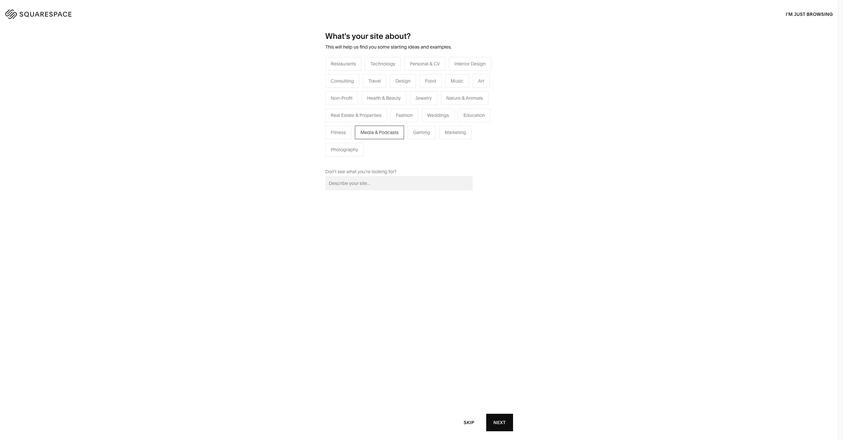 Task type: describe. For each thing, give the bounding box(es) containing it.
i'm just browsing
[[787, 11, 834, 17]]

profits
[[324, 119, 338, 125]]

community & non-profits link
[[284, 119, 344, 125]]

about?
[[386, 31, 411, 41]]

just
[[795, 11, 806, 17]]

log
[[814, 10, 825, 16]]

0 horizontal spatial nature
[[420, 100, 435, 106]]

Marketing radio
[[440, 126, 472, 139]]

fitness inside radio
[[331, 129, 346, 135]]

what
[[347, 169, 357, 174]]

ideas
[[408, 44, 420, 50]]

for?
[[389, 169, 397, 174]]

Food radio
[[420, 74, 442, 88]]

nature & animals down home & decor link
[[420, 100, 457, 106]]

you
[[369, 44, 377, 50]]

real estate & properties inside radio
[[331, 112, 382, 118]]

health
[[367, 95, 381, 101]]

0 horizontal spatial animals
[[440, 100, 457, 106]]

weddings link
[[352, 129, 380, 135]]

professional
[[284, 100, 310, 106]]

media & podcasts inside media & podcasts option
[[361, 129, 399, 135]]

will
[[335, 44, 342, 50]]

0 vertical spatial media & podcasts
[[352, 109, 390, 115]]

community
[[284, 119, 308, 125]]

skip
[[464, 420, 475, 425]]

dario image
[[335, 221, 504, 440]]

Fitness radio
[[326, 126, 352, 139]]

& down home & decor
[[436, 100, 439, 106]]

some
[[378, 44, 390, 50]]

skip button
[[457, 414, 482, 432]]

nature & animals inside option
[[447, 95, 483, 101]]

restaurants inside option
[[331, 61, 356, 67]]

don't
[[326, 169, 337, 174]]

consulting
[[331, 78, 354, 84]]

personal
[[410, 61, 429, 67]]

personal & cv
[[410, 61, 440, 67]]

beauty
[[386, 95, 401, 101]]

cv
[[434, 61, 440, 67]]

art
[[479, 78, 485, 84]]

Don't see what you're looking for? field
[[326, 176, 473, 190]]

help
[[343, 44, 353, 50]]

0 vertical spatial fitness
[[420, 109, 435, 115]]

animals inside option
[[466, 95, 483, 101]]

Music radio
[[446, 74, 469, 88]]

0 vertical spatial podcasts
[[370, 109, 390, 115]]

Fashion radio
[[391, 108, 419, 122]]

health & beauty
[[367, 95, 401, 101]]

looking
[[372, 169, 388, 174]]

Jewelry radio
[[410, 91, 438, 105]]

Real Estate & Properties radio
[[326, 108, 387, 122]]

your
[[352, 31, 369, 41]]

jewelry
[[416, 95, 432, 101]]

1 vertical spatial properties
[[381, 139, 403, 144]]

see
[[338, 169, 346, 174]]

non-profit
[[331, 95, 353, 101]]

travel link
[[352, 90, 371, 96]]

this
[[326, 44, 334, 50]]

professional services
[[284, 100, 329, 106]]

events
[[352, 119, 366, 125]]

podcasts inside option
[[379, 129, 399, 135]]

1 horizontal spatial real
[[352, 139, 361, 144]]

interior design
[[455, 61, 486, 67]]

browsing
[[808, 11, 834, 17]]

squarespace logo image
[[13, 7, 88, 18]]

interior
[[455, 61, 470, 67]]

log             in link
[[814, 10, 831, 16]]

Restaurants radio
[[326, 57, 362, 71]]

non- inside option
[[331, 95, 342, 101]]

home
[[420, 90, 433, 96]]

design inside radio
[[396, 78, 411, 84]]

1 vertical spatial real estate & properties
[[352, 139, 403, 144]]

services
[[311, 100, 329, 106]]

estate inside radio
[[342, 112, 355, 118]]



Task type: vqa. For each thing, say whether or not it's contained in the screenshot.
Media & Podcasts
yes



Task type: locate. For each thing, give the bounding box(es) containing it.
home & decor
[[420, 90, 452, 96]]

what's
[[326, 31, 351, 41]]

next button
[[487, 414, 513, 431]]

0 vertical spatial non-
[[331, 95, 342, 101]]

properties inside real estate & properties radio
[[360, 112, 382, 118]]

non- right services
[[331, 95, 342, 101]]

what's your site about? this will help us find you some starting ideas and examples.
[[326, 31, 452, 50]]

squarespace logo link
[[13, 7, 177, 18]]

restaurants up consulting
[[331, 61, 356, 67]]

media & podcasts up 'real estate & properties' link
[[361, 129, 399, 135]]

Art radio
[[473, 74, 490, 88]]

& right home
[[434, 90, 437, 96]]

0 vertical spatial restaurants
[[331, 61, 356, 67]]

1 vertical spatial podcasts
[[379, 129, 399, 135]]

& inside option
[[462, 95, 465, 101]]

site
[[370, 31, 384, 41]]

food
[[426, 78, 437, 84]]

i'm
[[787, 11, 794, 17]]

don't see what you're looking for?
[[326, 169, 397, 174]]

estate down "weddings" link
[[362, 139, 376, 144]]

media & podcasts link
[[352, 109, 397, 115]]

design right interior
[[471, 61, 486, 67]]

estate up events
[[342, 112, 355, 118]]

music
[[451, 78, 464, 84]]

fitness
[[420, 109, 435, 115], [331, 129, 346, 135]]

community & non-profits
[[284, 119, 338, 125]]

weddings inside "option"
[[428, 112, 449, 118]]

fitness link
[[420, 109, 442, 115]]

1 vertical spatial estate
[[362, 139, 376, 144]]

Non-Profit radio
[[326, 91, 358, 105]]

professional services link
[[284, 100, 335, 106]]

media down the events link
[[361, 129, 374, 135]]

0 horizontal spatial design
[[396, 78, 411, 84]]

1 horizontal spatial travel
[[369, 78, 381, 84]]

podcasts up 'real estate & properties' link
[[379, 129, 399, 135]]

0 horizontal spatial weddings
[[352, 129, 374, 135]]

1 horizontal spatial estate
[[362, 139, 376, 144]]

0 horizontal spatial real
[[331, 112, 340, 118]]

properties down the fashion radio
[[381, 139, 403, 144]]

animals up education
[[466, 95, 483, 101]]

0 vertical spatial travel
[[369, 78, 381, 84]]

events link
[[352, 119, 373, 125]]

properties
[[360, 112, 382, 118], [381, 139, 403, 144]]

Travel radio
[[363, 74, 387, 88]]

marketing
[[445, 129, 467, 135]]

nature & animals down music
[[447, 95, 483, 101]]

travel up restaurants link
[[352, 90, 364, 96]]

0 horizontal spatial non-
[[314, 119, 324, 125]]

gaming
[[414, 129, 431, 135]]

Weddings radio
[[422, 108, 455, 122]]

restaurants down the travel link
[[352, 100, 377, 106]]

Interior Design radio
[[449, 57, 492, 71]]

1 vertical spatial design
[[396, 78, 411, 84]]

technology
[[371, 61, 396, 67]]

you're
[[358, 169, 371, 174]]

Education radio
[[459, 108, 491, 122]]

0 horizontal spatial fitness
[[331, 129, 346, 135]]

1 horizontal spatial non-
[[331, 95, 342, 101]]

decor
[[439, 90, 452, 96]]

1 vertical spatial weddings
[[352, 129, 374, 135]]

& down "weddings" link
[[377, 139, 380, 144]]

0 vertical spatial properties
[[360, 112, 382, 118]]

real estate & properties down "weddings" link
[[352, 139, 403, 144]]

1 vertical spatial media & podcasts
[[361, 129, 399, 135]]

design
[[471, 61, 486, 67], [396, 78, 411, 84]]

1 horizontal spatial nature
[[447, 95, 461, 101]]

real inside real estate & properties radio
[[331, 112, 340, 118]]

podcasts
[[370, 109, 390, 115], [379, 129, 399, 135]]

0 vertical spatial real
[[331, 112, 340, 118]]

travel up "health"
[[369, 78, 381, 84]]

1 vertical spatial non-
[[314, 119, 324, 125]]

& up events
[[356, 112, 359, 118]]

real
[[331, 112, 340, 118], [352, 139, 361, 144]]

estate
[[342, 112, 355, 118], [362, 139, 376, 144]]

weddings down nature & animals link on the top of page
[[428, 112, 449, 118]]

media & podcasts
[[352, 109, 390, 115], [361, 129, 399, 135]]

media & podcasts down restaurants link
[[352, 109, 390, 115]]

travel inside option
[[369, 78, 381, 84]]

Design radio
[[390, 74, 416, 88]]

travel
[[369, 78, 381, 84], [352, 90, 364, 96]]

media up events
[[352, 109, 365, 115]]

0 horizontal spatial estate
[[342, 112, 355, 118]]

1 vertical spatial media
[[361, 129, 374, 135]]

education
[[464, 112, 486, 118]]

real estate & properties up events
[[331, 112, 382, 118]]

0 vertical spatial weddings
[[428, 112, 449, 118]]

0 vertical spatial media
[[352, 109, 365, 115]]

Photography radio
[[326, 143, 364, 156]]

fitness down the profits
[[331, 129, 346, 135]]

& down music option
[[462, 95, 465, 101]]

fitness down jewelry option
[[420, 109, 435, 115]]

log             in
[[814, 10, 831, 16]]

non-
[[331, 95, 342, 101], [314, 119, 324, 125]]

Media & Podcasts radio
[[355, 126, 405, 139]]

0 vertical spatial design
[[471, 61, 486, 67]]

Gaming radio
[[408, 126, 436, 139]]

&
[[430, 61, 433, 67], [434, 90, 437, 96], [382, 95, 385, 101], [462, 95, 465, 101], [436, 100, 439, 106], [366, 109, 369, 115], [356, 112, 359, 118], [310, 119, 312, 125], [375, 129, 378, 135], [377, 139, 380, 144]]

real up the profits
[[331, 112, 340, 118]]

dario element
[[335, 221, 504, 440]]

media
[[352, 109, 365, 115], [361, 129, 374, 135]]

nature & animals link
[[420, 100, 463, 106]]

next
[[494, 420, 506, 425]]

Health & Beauty radio
[[362, 91, 407, 105]]

real estate & properties link
[[352, 139, 409, 144]]

restaurants
[[331, 61, 356, 67], [352, 100, 377, 106]]

Personal & CV radio
[[405, 57, 446, 71]]

& up 'real estate & properties' link
[[375, 129, 378, 135]]

design inside "radio"
[[471, 61, 486, 67]]

us
[[354, 44, 359, 50]]

1 vertical spatial travel
[[352, 90, 364, 96]]

1 vertical spatial fitness
[[331, 129, 346, 135]]

nature down home
[[420, 100, 435, 106]]

animals
[[466, 95, 483, 101], [440, 100, 457, 106]]

design up beauty
[[396, 78, 411, 84]]

& left cv
[[430, 61, 433, 67]]

real down "weddings" link
[[352, 139, 361, 144]]

find
[[360, 44, 368, 50]]

home & decor link
[[420, 90, 458, 96]]

profit
[[342, 95, 353, 101]]

1 horizontal spatial fitness
[[420, 109, 435, 115]]

starting
[[391, 44, 407, 50]]

Consulting radio
[[326, 74, 360, 88]]

i'm just browsing link
[[787, 5, 834, 23]]

Technology radio
[[365, 57, 401, 71]]

nature down music option
[[447, 95, 461, 101]]

media inside option
[[361, 129, 374, 135]]

1 horizontal spatial weddings
[[428, 112, 449, 118]]

Nature & Animals radio
[[441, 91, 489, 105]]

real estate & properties
[[331, 112, 382, 118], [352, 139, 403, 144]]

animals down the "decor"
[[440, 100, 457, 106]]

properties up the events link
[[360, 112, 382, 118]]

nature inside option
[[447, 95, 461, 101]]

in
[[826, 10, 831, 16]]

examples.
[[430, 44, 452, 50]]

& right "health"
[[382, 95, 385, 101]]

0 vertical spatial real estate & properties
[[331, 112, 382, 118]]

0 vertical spatial estate
[[342, 112, 355, 118]]

weddings
[[428, 112, 449, 118], [352, 129, 374, 135]]

1 horizontal spatial animals
[[466, 95, 483, 101]]

weddings down the events link
[[352, 129, 374, 135]]

1 vertical spatial restaurants
[[352, 100, 377, 106]]

podcasts down health & beauty radio on the left of the page
[[370, 109, 390, 115]]

& right community
[[310, 119, 312, 125]]

non- down services
[[314, 119, 324, 125]]

1 vertical spatial real
[[352, 139, 361, 144]]

& down restaurants link
[[366, 109, 369, 115]]

and
[[421, 44, 429, 50]]

nature & animals
[[447, 95, 483, 101], [420, 100, 457, 106]]

nature
[[447, 95, 461, 101], [420, 100, 435, 106]]

fashion
[[396, 112, 413, 118]]

0 horizontal spatial travel
[[352, 90, 364, 96]]

1 horizontal spatial design
[[471, 61, 486, 67]]

restaurants link
[[352, 100, 384, 106]]

& inside option
[[375, 129, 378, 135]]

photography
[[331, 147, 359, 152]]



